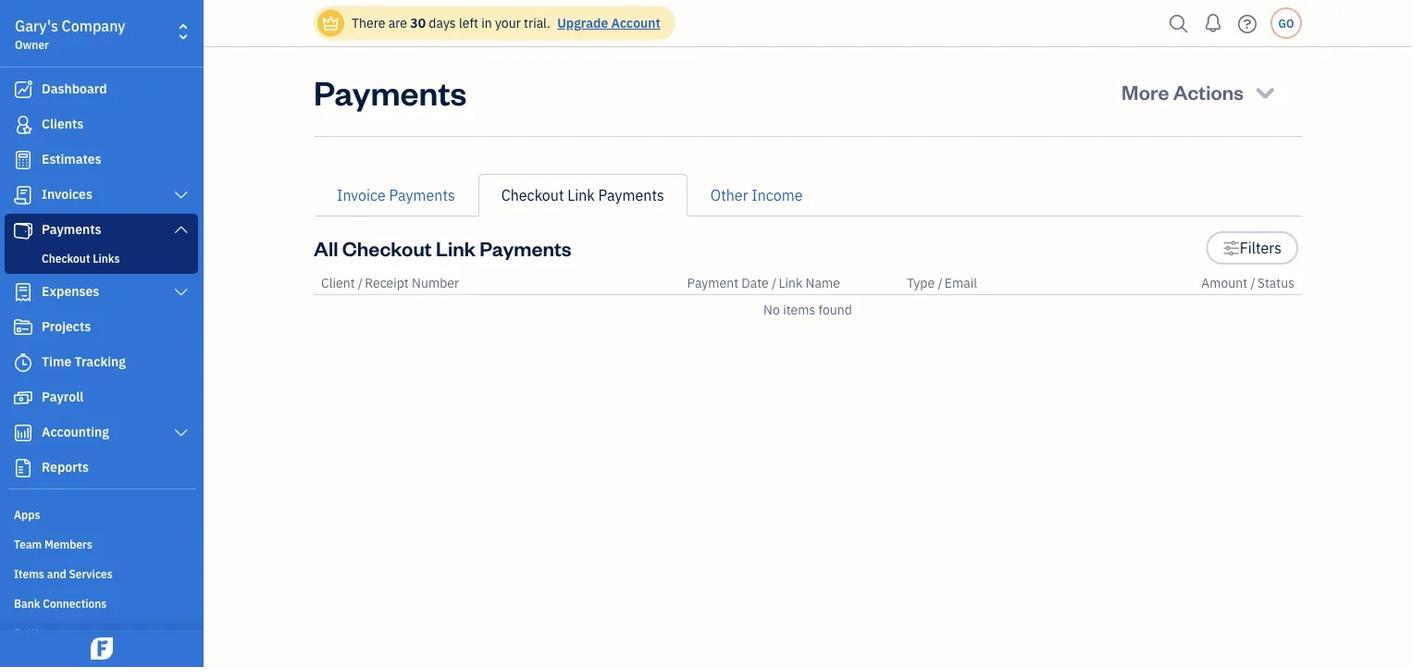 Task type: vqa. For each thing, say whether or not it's contained in the screenshot.
Add an Expense
no



Task type: describe. For each thing, give the bounding box(es) containing it.
amount / status
[[1202, 275, 1295, 292]]

checkout link payments link
[[478, 174, 688, 217]]

invoice payments link
[[314, 174, 478, 217]]

filters button
[[1207, 231, 1299, 265]]

checkout links
[[42, 251, 120, 266]]

money image
[[12, 389, 34, 407]]

reports
[[42, 459, 89, 476]]

email
[[945, 275, 978, 292]]

trial.
[[524, 14, 551, 31]]

team members
[[14, 537, 92, 552]]

more
[[1122, 78, 1170, 105]]

freshbooks image
[[87, 638, 117, 660]]

team
[[14, 537, 42, 552]]

client / receipt number
[[321, 275, 459, 292]]

payments link
[[5, 214, 198, 247]]

actions
[[1174, 78, 1244, 105]]

projects
[[42, 318, 91, 335]]

team members link
[[5, 530, 198, 557]]

accounting link
[[5, 417, 198, 450]]

name
[[806, 275, 841, 292]]

project image
[[12, 318, 34, 337]]

other income link
[[688, 174, 826, 217]]

your
[[495, 14, 521, 31]]

other income
[[711, 186, 803, 205]]

members
[[45, 537, 92, 552]]

notifications image
[[1199, 5, 1229, 42]]

bank connections
[[14, 596, 107, 611]]

go button
[[1271, 7, 1303, 39]]

items and services
[[14, 567, 113, 581]]

30
[[410, 14, 426, 31]]

gary's
[[15, 16, 58, 36]]

payment
[[687, 275, 739, 292]]

gary's company owner
[[15, 16, 125, 52]]

receipt
[[365, 275, 409, 292]]

upgrade account link
[[554, 14, 661, 31]]

2 / from the left
[[772, 275, 777, 292]]

chevron large down image for payments
[[173, 222, 190, 237]]

1 vertical spatial link
[[436, 235, 476, 261]]

type / email
[[907, 275, 978, 292]]

go to help image
[[1233, 10, 1263, 37]]

checkout for checkout links
[[42, 251, 90, 266]]

no
[[764, 301, 780, 318]]

expense image
[[12, 283, 34, 302]]

client image
[[12, 116, 34, 134]]

payment date button
[[687, 275, 769, 292]]

invoice
[[337, 186, 386, 205]]

checkout for checkout link payments
[[502, 186, 564, 205]]

/ for type
[[938, 275, 943, 292]]

chevron large down image for expenses
[[173, 285, 190, 300]]

owner
[[15, 37, 49, 52]]

settings image
[[1223, 237, 1240, 259]]

all
[[314, 235, 338, 261]]

expenses link
[[5, 276, 198, 309]]

2 horizontal spatial link
[[779, 275, 803, 292]]

invoices
[[42, 186, 93, 203]]

time
[[42, 353, 72, 370]]

and
[[47, 567, 66, 581]]

1 horizontal spatial checkout
[[342, 235, 432, 261]]

reports link
[[5, 452, 198, 485]]

invoices link
[[5, 179, 198, 212]]

found
[[819, 301, 853, 318]]

apps
[[14, 507, 40, 522]]

payment date / link name
[[687, 275, 841, 292]]

estimate image
[[12, 151, 34, 169]]

projects link
[[5, 311, 198, 344]]

crown image
[[321, 13, 341, 33]]

invoice image
[[12, 186, 34, 205]]



Task type: locate. For each thing, give the bounding box(es) containing it.
1 horizontal spatial link
[[568, 186, 595, 205]]

0 vertical spatial link
[[568, 186, 595, 205]]

0 vertical spatial chevron large down image
[[173, 188, 190, 203]]

4 / from the left
[[1251, 275, 1256, 292]]

days
[[429, 14, 456, 31]]

all checkout link payments
[[314, 235, 572, 261]]

time tracking link
[[5, 346, 198, 380]]

/
[[358, 275, 363, 292], [772, 275, 777, 292], [938, 275, 943, 292], [1251, 275, 1256, 292]]

clients link
[[5, 108, 198, 142]]

/ left status
[[1251, 275, 1256, 292]]

chart image
[[12, 424, 34, 443]]

/ for client
[[358, 275, 363, 292]]

settings image
[[14, 625, 198, 640]]

2 chevron large down image from the top
[[173, 285, 190, 300]]

/ right the type
[[938, 275, 943, 292]]

3 / from the left
[[938, 275, 943, 292]]

payroll
[[42, 388, 84, 406]]

payroll link
[[5, 381, 198, 415]]

items
[[14, 567, 44, 581]]

chevron large down image down checkout links link
[[173, 285, 190, 300]]

chevron large down image inside 'accounting' link
[[173, 426, 190, 441]]

chevron large down image up payments link
[[173, 188, 190, 203]]

chevron large down image
[[173, 222, 190, 237], [173, 426, 190, 441]]

chevron large down image for invoices
[[173, 188, 190, 203]]

tracking
[[75, 353, 126, 370]]

account
[[612, 14, 661, 31]]

payments inside main element
[[42, 221, 101, 238]]

filters
[[1240, 238, 1282, 258]]

there
[[352, 14, 386, 31]]

no items found
[[764, 301, 853, 318]]

checkout inside main element
[[42, 251, 90, 266]]

dashboard link
[[5, 73, 198, 106]]

bank connections link
[[5, 589, 198, 617]]

checkout link payments
[[502, 186, 665, 205]]

there are 30 days left in your trial. upgrade account
[[352, 14, 661, 31]]

more actions
[[1122, 78, 1244, 105]]

in
[[482, 14, 492, 31]]

upgrade
[[557, 14, 608, 31]]

apps link
[[5, 500, 198, 528]]

amount button
[[1202, 275, 1248, 292]]

other
[[711, 186, 749, 205]]

services
[[69, 567, 113, 581]]

client
[[321, 275, 355, 292]]

payments
[[314, 69, 467, 113], [389, 186, 455, 205], [599, 186, 665, 205], [42, 221, 101, 238], [480, 235, 572, 261]]

dashboard image
[[12, 81, 34, 99]]

link inside 'link'
[[568, 186, 595, 205]]

main element
[[0, 0, 250, 668]]

estimates
[[42, 150, 101, 168]]

invoice payments
[[337, 186, 455, 205]]

2 chevron large down image from the top
[[173, 426, 190, 441]]

1 / from the left
[[358, 275, 363, 292]]

1 vertical spatial chevron large down image
[[173, 426, 190, 441]]

link
[[568, 186, 595, 205], [436, 235, 476, 261], [779, 275, 803, 292]]

estimates link
[[5, 143, 198, 177]]

/ right client
[[358, 275, 363, 292]]

2 horizontal spatial checkout
[[502, 186, 564, 205]]

links
[[93, 251, 120, 266]]

go
[[1279, 16, 1295, 31]]

checkout links link
[[8, 247, 194, 269]]

report image
[[12, 459, 34, 478]]

0 vertical spatial chevron large down image
[[173, 222, 190, 237]]

more actions button
[[1106, 69, 1295, 114]]

chevron large down image for accounting
[[173, 426, 190, 441]]

number
[[412, 275, 459, 292]]

chevrondown image
[[1253, 79, 1279, 105]]

expenses
[[42, 283, 99, 300]]

0 horizontal spatial link
[[436, 235, 476, 261]]

/ for amount
[[1251, 275, 1256, 292]]

checkout
[[502, 186, 564, 205], [342, 235, 432, 261], [42, 251, 90, 266]]

items and services link
[[5, 559, 198, 587]]

accounting
[[42, 424, 109, 441]]

chevron large down image
[[173, 188, 190, 203], [173, 285, 190, 300]]

1 chevron large down image from the top
[[173, 222, 190, 237]]

1 vertical spatial chevron large down image
[[173, 285, 190, 300]]

status
[[1258, 275, 1295, 292]]

date
[[742, 275, 769, 292]]

left
[[459, 14, 479, 31]]

income
[[752, 186, 803, 205]]

checkout inside 'link'
[[502, 186, 564, 205]]

clients
[[42, 115, 84, 132]]

payment image
[[12, 221, 34, 240]]

connections
[[43, 596, 107, 611]]

time tracking
[[42, 353, 126, 370]]

timer image
[[12, 354, 34, 372]]

payments inside 'link'
[[599, 186, 665, 205]]

bank
[[14, 596, 40, 611]]

chevron large down image down the payroll link
[[173, 426, 190, 441]]

company
[[62, 16, 125, 36]]

amount
[[1202, 275, 1248, 292]]

type
[[907, 275, 935, 292]]

items
[[783, 301, 816, 318]]

chevron large down image up checkout links link
[[173, 222, 190, 237]]

2 vertical spatial link
[[779, 275, 803, 292]]

0 horizontal spatial checkout
[[42, 251, 90, 266]]

1 chevron large down image from the top
[[173, 188, 190, 203]]

dashboard
[[42, 80, 107, 97]]

are
[[389, 14, 407, 31]]

search image
[[1165, 10, 1194, 37]]

/ right the date
[[772, 275, 777, 292]]



